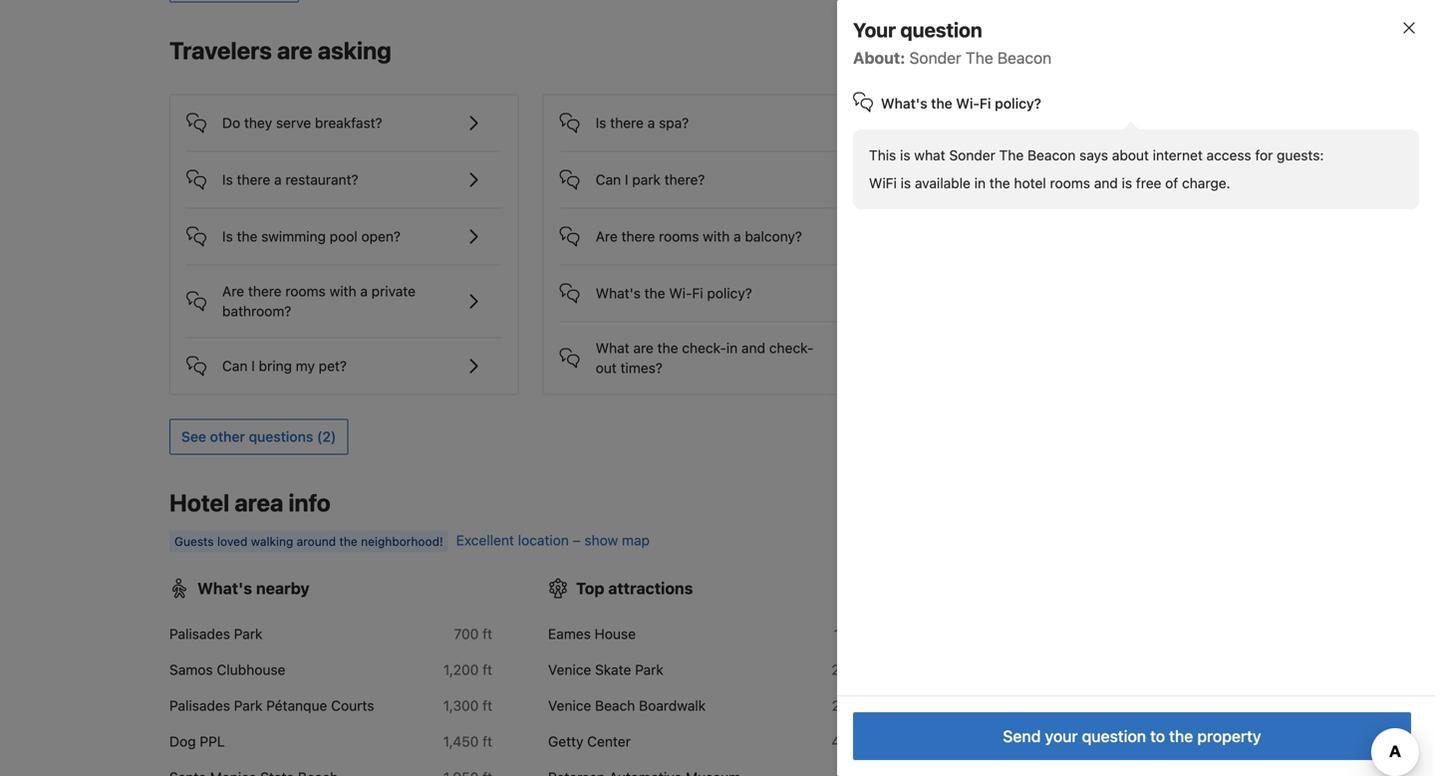 Task type: describe. For each thing, give the bounding box(es) containing it.
what's inside "button"
[[596, 285, 641, 302]]

2.5
[[832, 698, 852, 714]]

are there rooms with a balcony?
[[596, 228, 802, 245]]

internet
[[1153, 147, 1203, 163]]

hotel
[[1014, 175, 1046, 191]]

mi for 1.7 mi
[[1235, 698, 1250, 714]]

asking
[[318, 37, 391, 64]]

eames
[[548, 626, 591, 643]]

ft for 1,200 ft
[[483, 662, 492, 678]]

venice skate park
[[548, 662, 664, 678]]

the left swimming
[[237, 228, 258, 245]]

and inside what are the check-in and check- out times?
[[742, 340, 766, 356]]

are there rooms with a private bathroom? button
[[186, 266, 502, 322]]

ppl
[[200, 734, 225, 750]]

spa?
[[659, 115, 689, 131]]

breakfast?
[[315, 115, 382, 131]]

pétanque
[[266, 698, 327, 714]]

is for wifi
[[901, 175, 911, 191]]

mi for 3.3 mi
[[1235, 734, 1250, 750]]

are there rooms with a balcony? button
[[560, 209, 875, 249]]

what's nearby
[[197, 579, 310, 598]]

about:
[[853, 48, 905, 67]]

private
[[372, 283, 416, 300]]

is the swimming pool open? button
[[186, 209, 502, 249]]

is for is there a restaurant?
[[222, 172, 233, 188]]

2.5 mi
[[832, 698, 871, 714]]

of
[[1165, 175, 1178, 191]]

send
[[1003, 727, 1041, 746]]

dog
[[169, 734, 196, 750]]

(2)
[[317, 429, 336, 445]]

see other questions (2)
[[181, 429, 336, 445]]

what
[[914, 147, 946, 163]]

is there a restaurant? button
[[186, 152, 502, 192]]

looking?
[[1071, 181, 1151, 204]]

park for 700 ft
[[234, 626, 263, 643]]

says
[[1080, 147, 1108, 163]]

1.5 mi
[[834, 626, 871, 643]]

2.4
[[832, 662, 852, 678]]

what's the wi-fi policy? inside "button"
[[596, 285, 752, 302]]

1 check- from the left
[[682, 340, 726, 356]]

venice for venice skate park
[[548, 662, 591, 678]]

what
[[596, 340, 630, 356]]

ft for 700 ft
[[483, 626, 492, 643]]

your
[[1045, 727, 1078, 746]]

eames house
[[548, 626, 636, 643]]

1.7
[[1214, 698, 1231, 714]]

question inside button
[[1082, 727, 1146, 746]]

can for can i park there?
[[596, 172, 621, 188]]

are for the
[[633, 340, 654, 356]]

beacon for is
[[1028, 147, 1076, 163]]

mi for 2.4 mi
[[856, 662, 871, 678]]

see
[[181, 429, 206, 445]]

open?
[[361, 228, 401, 245]]

the inside "button"
[[645, 285, 665, 302]]

this is what sonder the beacon says about internet access for guests:
[[869, 147, 1324, 163]]

1.7 mi
[[1214, 698, 1250, 714]]

nearby
[[256, 579, 310, 598]]

for
[[1255, 147, 1273, 163]]

top
[[576, 579, 604, 598]]

about
[[1112, 147, 1149, 163]]

access
[[1207, 147, 1252, 163]]

beacon for question
[[998, 48, 1052, 67]]

your question about: sonder the beacon
[[853, 18, 1052, 67]]

700
[[454, 626, 479, 643]]

mi for 4.5 mi
[[856, 734, 871, 750]]

the inside what are the check-in and check- out times?
[[657, 340, 678, 356]]

700 ft
[[454, 626, 492, 643]]

beach for venice beach boardwalk
[[595, 698, 635, 714]]

a inside are there rooms with a private bathroom?
[[360, 283, 368, 300]]

getty center
[[548, 734, 631, 750]]

boardwalk
[[639, 698, 706, 714]]

info
[[289, 489, 331, 517]]

palisades park
[[169, 626, 263, 643]]

your question dialog
[[805, 0, 1435, 776]]

ft for 1,300 ft
[[483, 698, 492, 714]]

question inside your question about: sonder the beacon
[[900, 18, 982, 41]]

rey
[[999, 734, 1023, 750]]

1,450 ft
[[443, 734, 492, 750]]

the up what
[[931, 95, 953, 112]]

bring
[[259, 358, 292, 374]]

there for is there a spa?
[[610, 115, 644, 131]]

this
[[869, 147, 896, 163]]

the for is
[[999, 147, 1024, 163]]

top attractions
[[576, 579, 693, 598]]

are for asking
[[277, 37, 313, 64]]

still
[[1031, 181, 1067, 204]]

send your question to the property
[[1003, 727, 1262, 746]]

is there a restaurant?
[[222, 172, 358, 188]]

wi- inside what's the wi-fi policy? "button"
[[669, 285, 692, 302]]

to
[[1150, 727, 1165, 746]]

3.3 mi
[[1211, 734, 1250, 750]]

what's the wi-fi policy? inside 'your question' dialog
[[881, 95, 1042, 112]]

samos
[[169, 662, 213, 678]]

what's for ft
[[197, 579, 252, 598]]

center
[[587, 734, 631, 750]]

travelers
[[169, 37, 272, 64]]

is the swimming pool open?
[[222, 228, 401, 245]]

pool
[[330, 228, 358, 245]]

a inside button
[[648, 115, 655, 131]]

rooms inside 'your question' dialog
[[1050, 175, 1090, 191]]

is for is the swimming pool open?
[[222, 228, 233, 245]]

is for this
[[900, 147, 911, 163]]

del
[[974, 734, 996, 750]]



Task type: vqa. For each thing, say whether or not it's contained in the screenshot.
CLICK TO OPEN MAP VIEW image
no



Task type: locate. For each thing, give the bounding box(es) containing it.
0 vertical spatial park
[[234, 626, 263, 643]]

with up what's the wi-fi policy? "button"
[[703, 228, 730, 245]]

a left private
[[360, 283, 368, 300]]

0 horizontal spatial what's the wi-fi policy?
[[596, 285, 752, 302]]

what's the wi-fi policy?
[[881, 95, 1042, 112], [596, 285, 752, 302]]

palisades for palisades park pétanque courts
[[169, 698, 230, 714]]

what's inside 'your question' dialog
[[881, 95, 927, 112]]

0 vertical spatial and
[[1094, 175, 1118, 191]]

dog ppl
[[169, 734, 225, 750]]

a inside "button"
[[274, 172, 282, 188]]

what's up palisades park
[[197, 579, 252, 598]]

can left bring
[[222, 358, 248, 374]]

swimming
[[261, 228, 326, 245]]

with for balcony?
[[703, 228, 730, 245]]

rooms down the says
[[1050, 175, 1090, 191]]

is left spa?
[[596, 115, 606, 131]]

1,200
[[444, 662, 479, 678]]

pet?
[[319, 358, 347, 374]]

there for are there rooms with a private bathroom?
[[248, 283, 282, 300]]

mi right 2.4
[[856, 662, 871, 678]]

1 horizontal spatial in
[[975, 175, 986, 191]]

ft right "700"
[[483, 626, 492, 643]]

property
[[1197, 727, 1262, 746]]

can i park there? button
[[560, 152, 875, 192]]

is inside "button"
[[222, 172, 233, 188]]

what's the wi-fi policy? up what
[[881, 95, 1042, 112]]

mi for 2.5 mi
[[856, 698, 871, 714]]

2.4 mi
[[832, 662, 871, 678]]

2 check- from the left
[[769, 340, 814, 356]]

there for is there a restaurant?
[[237, 172, 270, 188]]

venice
[[548, 662, 591, 678], [548, 698, 591, 714], [927, 698, 970, 714]]

0 vertical spatial can
[[596, 172, 621, 188]]

mi right 3.3
[[1235, 734, 1250, 750]]

are for are there rooms with a balcony?
[[596, 228, 618, 245]]

0 vertical spatial fi
[[980, 95, 991, 112]]

2 horizontal spatial what's
[[881, 95, 927, 112]]

mi
[[856, 626, 871, 643], [856, 662, 871, 678], [856, 698, 871, 714], [1235, 698, 1250, 714], [856, 734, 871, 750], [1235, 734, 1250, 750]]

fi inside what's the wi-fi policy? "button"
[[692, 285, 703, 302]]

0 horizontal spatial rooms
[[285, 283, 326, 300]]

wi- down your question about: sonder the beacon
[[956, 95, 980, 112]]

i left the park
[[625, 172, 628, 188]]

0 vertical spatial in
[[975, 175, 986, 191]]

is inside button
[[596, 115, 606, 131]]

0 horizontal spatial policy?
[[707, 285, 752, 302]]

rooms up bathroom? in the top left of the page
[[285, 283, 326, 300]]

policy? inside 'your question' dialog
[[995, 95, 1042, 112]]

with for private
[[330, 283, 356, 300]]

1 vertical spatial wi-
[[669, 285, 692, 302]]

marina del rey beach
[[927, 734, 1067, 750]]

park
[[632, 172, 661, 188]]

1 vertical spatial i
[[251, 358, 255, 374]]

ft right 1,200
[[483, 662, 492, 678]]

mi right 2.5
[[856, 698, 871, 714]]

question left to
[[1082, 727, 1146, 746]]

is there a spa? button
[[560, 95, 875, 135]]

policy? up what are the check-in and check- out times? button
[[707, 285, 752, 302]]

still looking?
[[1031, 181, 1151, 204]]

with left private
[[330, 283, 356, 300]]

in inside what are the check-in and check- out times?
[[726, 340, 738, 356]]

are for are there rooms with a private bathroom?
[[222, 283, 244, 300]]

there down they in the left of the page
[[237, 172, 270, 188]]

0 vertical spatial palisades
[[169, 626, 230, 643]]

1 horizontal spatial policy?
[[995, 95, 1042, 112]]

2 horizontal spatial rooms
[[1050, 175, 1090, 191]]

1 horizontal spatial the
[[999, 147, 1024, 163]]

attractions
[[608, 579, 693, 598]]

the right to
[[1169, 727, 1193, 746]]

they
[[244, 115, 272, 131]]

wifi
[[869, 175, 897, 191]]

questions
[[249, 429, 313, 445]]

1 vertical spatial park
[[635, 662, 664, 678]]

is inside button
[[222, 228, 233, 245]]

do
[[222, 115, 240, 131]]

2 palisades from the top
[[169, 698, 230, 714]]

house
[[595, 626, 636, 643]]

3 ft from the top
[[483, 698, 492, 714]]

ft right "1,300"
[[483, 698, 492, 714]]

0 horizontal spatial i
[[251, 358, 255, 374]]

palisades for palisades park
[[169, 626, 230, 643]]

do they serve breakfast?
[[222, 115, 382, 131]]

can i bring my pet?
[[222, 358, 347, 374]]

1,450
[[443, 734, 479, 750]]

i left bring
[[251, 358, 255, 374]]

area
[[235, 489, 283, 517]]

mi right 1.5
[[856, 626, 871, 643]]

can
[[596, 172, 621, 188], [222, 358, 248, 374]]

1 vertical spatial beacon
[[1028, 147, 1076, 163]]

venice for venice beach boardwalk
[[548, 698, 591, 714]]

there up bathroom? in the top left of the page
[[248, 283, 282, 300]]

and down this is what sonder the beacon says about internet access for guests:
[[1094, 175, 1118, 191]]

fi
[[980, 95, 991, 112], [692, 285, 703, 302]]

beacon inside your question about: sonder the beacon
[[998, 48, 1052, 67]]

are up bathroom? in the top left of the page
[[222, 283, 244, 300]]

1 horizontal spatial with
[[703, 228, 730, 245]]

the inside your question about: sonder the beacon
[[966, 48, 993, 67]]

palisades park pétanque courts
[[169, 698, 374, 714]]

and down what's the wi-fi policy? "button"
[[742, 340, 766, 356]]

beach right rey
[[1027, 734, 1067, 750]]

ft
[[483, 626, 492, 643], [483, 662, 492, 678], [483, 698, 492, 714], [483, 734, 492, 750]]

0 vertical spatial i
[[625, 172, 628, 188]]

are inside are there rooms with a private bathroom?
[[222, 283, 244, 300]]

marina
[[927, 734, 971, 750]]

1 vertical spatial sonder
[[949, 147, 996, 163]]

wi- inside 'your question' dialog
[[956, 95, 980, 112]]

there?
[[664, 172, 705, 188]]

is
[[900, 147, 911, 163], [901, 175, 911, 191], [1122, 175, 1132, 191]]

0 horizontal spatial the
[[966, 48, 993, 67]]

guests:
[[1277, 147, 1324, 163]]

2 vertical spatial park
[[234, 698, 263, 714]]

1,300 ft
[[443, 698, 492, 714]]

are
[[277, 37, 313, 64], [633, 340, 654, 356]]

0 horizontal spatial are
[[222, 283, 244, 300]]

mi right 4.5
[[856, 734, 871, 750]]

1 horizontal spatial wi-
[[956, 95, 980, 112]]

1 horizontal spatial are
[[633, 340, 654, 356]]

the left hotel in the top right of the page
[[990, 175, 1010, 191]]

0 vertical spatial sonder
[[910, 48, 962, 67]]

what's for is
[[881, 95, 927, 112]]

2 horizontal spatial beach
[[1027, 734, 1067, 750]]

2 vertical spatial is
[[222, 228, 233, 245]]

hotel
[[169, 489, 229, 517]]

1.5
[[834, 626, 852, 643]]

sonder up available
[[949, 147, 996, 163]]

1 vertical spatial is
[[222, 172, 233, 188]]

a left the balcony?
[[734, 228, 741, 245]]

1 vertical spatial the
[[999, 147, 1024, 163]]

are up times?
[[633, 340, 654, 356]]

2 ft from the top
[[483, 662, 492, 678]]

1 vertical spatial what's
[[596, 285, 641, 302]]

are
[[596, 228, 618, 245], [222, 283, 244, 300]]

palisades up samos
[[169, 626, 230, 643]]

courts
[[331, 698, 374, 714]]

there for are there rooms with a balcony?
[[622, 228, 655, 245]]

mi right 1.7
[[1235, 698, 1250, 714]]

can i bring my pet? button
[[186, 339, 502, 378]]

beach down "skate"
[[595, 698, 635, 714]]

rooms inside are there rooms with a private bathroom?
[[285, 283, 326, 300]]

2 vertical spatial rooms
[[285, 283, 326, 300]]

do they serve breakfast? button
[[186, 95, 502, 135]]

1 vertical spatial palisades
[[169, 698, 230, 714]]

1,300
[[443, 698, 479, 714]]

1 vertical spatial what's the wi-fi policy?
[[596, 285, 752, 302]]

can left the park
[[596, 172, 621, 188]]

1 horizontal spatial check-
[[769, 340, 814, 356]]

rooms
[[1050, 175, 1090, 191], [659, 228, 699, 245], [285, 283, 326, 300]]

there inside are there rooms with a balcony? button
[[622, 228, 655, 245]]

ft for 1,450 ft
[[483, 734, 492, 750]]

sonder
[[910, 48, 962, 67], [949, 147, 996, 163]]

are down can i park there?
[[596, 228, 618, 245]]

beach
[[595, 698, 635, 714], [974, 698, 1014, 714], [1027, 734, 1067, 750]]

is there a spa?
[[596, 115, 689, 131]]

rooms for are there rooms with a balcony?
[[659, 228, 699, 245]]

1 horizontal spatial rooms
[[659, 228, 699, 245]]

1 horizontal spatial i
[[625, 172, 628, 188]]

fi inside 'your question' dialog
[[980, 95, 991, 112]]

is left free on the top right
[[1122, 175, 1132, 191]]

beacon
[[998, 48, 1052, 67], [1028, 147, 1076, 163]]

wifi is available in the hotel rooms and is free of charge.
[[869, 175, 1231, 191]]

1 horizontal spatial what's the wi-fi policy?
[[881, 95, 1042, 112]]

1 vertical spatial are
[[222, 283, 244, 300]]

the up times?
[[657, 340, 678, 356]]

1 horizontal spatial what's
[[596, 285, 641, 302]]

0 horizontal spatial and
[[742, 340, 766, 356]]

rooms for are there rooms with a private bathroom?
[[285, 283, 326, 300]]

there down the park
[[622, 228, 655, 245]]

1 vertical spatial policy?
[[707, 285, 752, 302]]

charge.
[[1182, 175, 1231, 191]]

the down are there rooms with a balcony?
[[645, 285, 665, 302]]

fi down your question about: sonder the beacon
[[980, 95, 991, 112]]

0 horizontal spatial check-
[[682, 340, 726, 356]]

0 horizontal spatial can
[[222, 358, 248, 374]]

1 palisades from the top
[[169, 626, 230, 643]]

1 horizontal spatial beach
[[974, 698, 1014, 714]]

mi for 1.5 mi
[[856, 626, 871, 643]]

what's the wi-fi policy? down are there rooms with a balcony?
[[596, 285, 752, 302]]

what are the check-in and check- out times? button
[[560, 323, 875, 378]]

fi down are there rooms with a balcony?
[[692, 285, 703, 302]]

there left spa?
[[610, 115, 644, 131]]

venice up getty
[[548, 698, 591, 714]]

is right the "this"
[[900, 147, 911, 163]]

0 vertical spatial with
[[703, 228, 730, 245]]

skate
[[595, 662, 631, 678]]

and inside 'your question' dialog
[[1094, 175, 1118, 191]]

clubhouse
[[217, 662, 286, 678]]

beach for venice beach
[[974, 698, 1014, 714]]

are inside what are the check-in and check- out times?
[[633, 340, 654, 356]]

0 horizontal spatial with
[[330, 283, 356, 300]]

1 horizontal spatial and
[[1094, 175, 1118, 191]]

i for park
[[625, 172, 628, 188]]

other
[[210, 429, 245, 445]]

1 vertical spatial fi
[[692, 285, 703, 302]]

is for is there a spa?
[[596, 115, 606, 131]]

palisades up dog ppl
[[169, 698, 230, 714]]

1 vertical spatial with
[[330, 283, 356, 300]]

send your question to the property button
[[853, 713, 1411, 761]]

sonder for is
[[949, 147, 996, 163]]

0 vertical spatial are
[[596, 228, 618, 245]]

is right wifi
[[901, 175, 911, 191]]

1 ft from the top
[[483, 626, 492, 643]]

in inside 'your question' dialog
[[975, 175, 986, 191]]

4.5 mi
[[832, 734, 871, 750]]

with inside are there rooms with a private bathroom?
[[330, 283, 356, 300]]

0 horizontal spatial fi
[[692, 285, 703, 302]]

1 vertical spatial in
[[726, 340, 738, 356]]

1 horizontal spatial question
[[1082, 727, 1146, 746]]

0 horizontal spatial are
[[277, 37, 313, 64]]

policy? inside "button"
[[707, 285, 752, 302]]

0 vertical spatial beacon
[[998, 48, 1052, 67]]

see other questions (2) button
[[169, 419, 348, 455]]

what's up what
[[596, 285, 641, 302]]

3.3
[[1211, 734, 1231, 750]]

is left swimming
[[222, 228, 233, 245]]

are left asking
[[277, 37, 313, 64]]

restaurant?
[[285, 172, 358, 188]]

is
[[596, 115, 606, 131], [222, 172, 233, 188], [222, 228, 233, 245]]

in down what's the wi-fi policy? "button"
[[726, 340, 738, 356]]

the for question
[[966, 48, 993, 67]]

ft right 1,450
[[483, 734, 492, 750]]

park
[[234, 626, 263, 643], [635, 662, 664, 678], [234, 698, 263, 714]]

1 horizontal spatial can
[[596, 172, 621, 188]]

a left spa?
[[648, 115, 655, 131]]

with inside are there rooms with a balcony? button
[[703, 228, 730, 245]]

0 vertical spatial wi-
[[956, 95, 980, 112]]

park for 1,300 ft
[[234, 698, 263, 714]]

are there rooms with a private bathroom?
[[222, 283, 416, 320]]

0 vertical spatial what's the wi-fi policy?
[[881, 95, 1042, 112]]

there inside are there rooms with a private bathroom?
[[248, 283, 282, 300]]

free
[[1136, 175, 1162, 191]]

a left restaurant?
[[274, 172, 282, 188]]

0 vertical spatial what's
[[881, 95, 927, 112]]

venice beach
[[927, 698, 1014, 714]]

0 horizontal spatial question
[[900, 18, 982, 41]]

in right available
[[975, 175, 986, 191]]

what's the wi-fi policy? button
[[560, 266, 875, 306]]

0 horizontal spatial wi-
[[669, 285, 692, 302]]

1 vertical spatial can
[[222, 358, 248, 374]]

getty
[[548, 734, 584, 750]]

1 vertical spatial question
[[1082, 727, 1146, 746]]

policy?
[[995, 95, 1042, 112], [707, 285, 752, 302]]

there inside is there a restaurant? "button"
[[237, 172, 270, 188]]

park up clubhouse
[[234, 626, 263, 643]]

beach up marina del rey beach
[[974, 698, 1014, 714]]

check-
[[682, 340, 726, 356], [769, 340, 814, 356]]

1 vertical spatial rooms
[[659, 228, 699, 245]]

0 vertical spatial rooms
[[1050, 175, 1090, 191]]

sonder right about:
[[910, 48, 962, 67]]

i for bring
[[251, 358, 255, 374]]

the inside button
[[1169, 727, 1193, 746]]

policy? up hotel in the top right of the page
[[995, 95, 1042, 112]]

1 horizontal spatial are
[[596, 228, 618, 245]]

1 vertical spatial and
[[742, 340, 766, 356]]

2 vertical spatial what's
[[197, 579, 252, 598]]

venice for venice beach
[[927, 698, 970, 714]]

park down clubhouse
[[234, 698, 263, 714]]

can for can i bring my pet?
[[222, 358, 248, 374]]

venice down eames
[[548, 662, 591, 678]]

0 vertical spatial the
[[966, 48, 993, 67]]

what's down about:
[[881, 95, 927, 112]]

0 vertical spatial question
[[900, 18, 982, 41]]

venice up the marina
[[927, 698, 970, 714]]

4 ft from the top
[[483, 734, 492, 750]]

there inside is there a spa? button
[[610, 115, 644, 131]]

rooms down there?
[[659, 228, 699, 245]]

question right your on the right top
[[900, 18, 982, 41]]

0 vertical spatial is
[[596, 115, 606, 131]]

is down do
[[222, 172, 233, 188]]

0 horizontal spatial what's
[[197, 579, 252, 598]]

wi- down are there rooms with a balcony?
[[669, 285, 692, 302]]

park right "skate"
[[635, 662, 664, 678]]

with
[[703, 228, 730, 245], [330, 283, 356, 300]]

sonder for question
[[910, 48, 962, 67]]

0 vertical spatial are
[[277, 37, 313, 64]]

the
[[931, 95, 953, 112], [990, 175, 1010, 191], [237, 228, 258, 245], [645, 285, 665, 302], [657, 340, 678, 356], [1169, 727, 1193, 746]]

1 vertical spatial are
[[633, 340, 654, 356]]

venice beach boardwalk
[[548, 698, 706, 714]]

0 horizontal spatial in
[[726, 340, 738, 356]]

balcony?
[[745, 228, 802, 245]]

sonder inside your question about: sonder the beacon
[[910, 48, 962, 67]]

0 vertical spatial policy?
[[995, 95, 1042, 112]]

0 horizontal spatial beach
[[595, 698, 635, 714]]

1 horizontal spatial fi
[[980, 95, 991, 112]]

and
[[1094, 175, 1118, 191], [742, 340, 766, 356]]

available
[[915, 175, 971, 191]]



